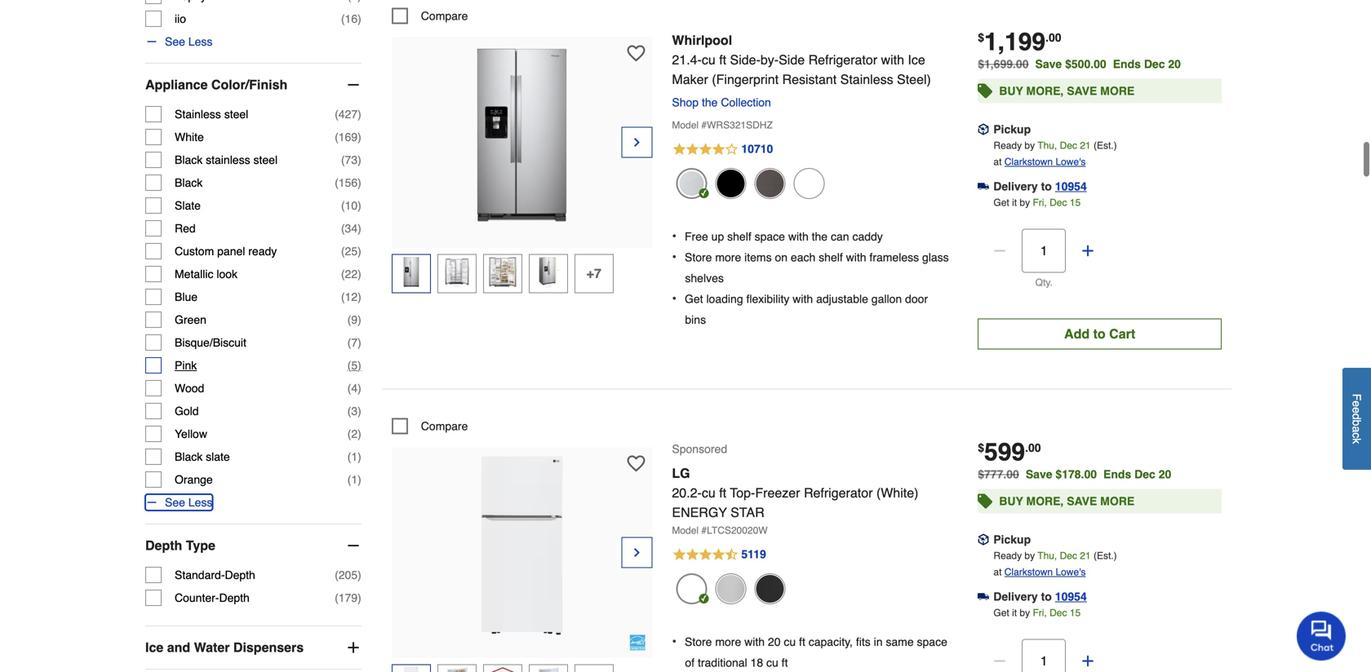 Task type: describe. For each thing, give the bounding box(es) containing it.
type
[[186, 538, 215, 553]]

ready by thu, dec 21 (est.) at clarkstown lowe's for 1,199
[[994, 140, 1117, 168]]

white
[[175, 131, 204, 144]]

( for pink
[[347, 359, 351, 372]]

( 5 )
[[347, 359, 361, 372]]

delivery for 599
[[993, 591, 1038, 604]]

) for black stainless steel
[[358, 154, 361, 167]]

yellow
[[175, 428, 207, 441]]

slate
[[206, 451, 230, 464]]

get for 1,199
[[994, 197, 1009, 209]]

10710
[[741, 142, 773, 156]]

fingerprint resistant stainless steel image
[[676, 168, 707, 199]]

same
[[886, 636, 914, 649]]

blue
[[175, 291, 198, 304]]

2 see from the top
[[165, 496, 185, 509]]

more, for 1,199
[[1026, 85, 1064, 98]]

( 7 )
[[347, 336, 361, 349]]

15 for 1,199
[[1070, 197, 1081, 209]]

with right "flexibility"
[[793, 293, 813, 306]]

thu, for 599
[[1038, 551, 1057, 562]]

look
[[217, 268, 238, 281]]

fri, for 599
[[1033, 608, 1047, 619]]

chevron right image for 599
[[630, 545, 643, 561]]

chat invite button image
[[1297, 611, 1347, 661]]

black for black slate
[[175, 451, 203, 464]]

can
[[831, 230, 849, 243]]

10710 button
[[672, 140, 958, 160]]

gold
[[175, 405, 199, 418]]

7
[[351, 336, 358, 349]]

$777.00
[[978, 468, 1019, 481]]

maker
[[672, 72, 708, 87]]

shop the collection
[[672, 96, 771, 109]]

flexibility
[[746, 293, 790, 306]]

pink
[[175, 359, 197, 372]]

5119
[[741, 548, 766, 561]]

in
[[874, 636, 883, 649]]

1 e from the top
[[1350, 401, 1363, 407]]

20.2-
[[672, 486, 702, 501]]

heart outline image
[[627, 455, 645, 473]]

) for black slate
[[358, 451, 361, 464]]

whirlpool 21.4-cu ft side-by-side refrigerator with ice maker (fingerprint resistant stainless steel)
[[672, 33, 931, 87]]

1 see less button from the top
[[145, 34, 213, 50]]

( 205 )
[[335, 569, 361, 582]]

( for iio
[[341, 12, 345, 25]]

delivery to 10954 for 1,199
[[993, 180, 1087, 193]]

orange
[[175, 473, 213, 487]]

( for stainless steel
[[335, 108, 339, 121]]

model inside lg 20.2-cu ft top-freezer refrigerator (white) energy star model # ltcs20020w
[[672, 525, 699, 537]]

) for metallic look
[[358, 268, 361, 281]]

lowe's for 1,199
[[1056, 156, 1086, 168]]

( for slate
[[341, 199, 345, 212]]

add
[[1064, 326, 1090, 342]]

tag filled image for 1,199
[[978, 80, 993, 102]]

) for red
[[358, 222, 361, 235]]

ends dec 20 element for 1,199
[[1113, 58, 1187, 71]]

get it by fri, dec 15 for 599
[[994, 608, 1081, 619]]

traditional
[[698, 657, 747, 670]]

1 vertical spatial stainless
[[175, 108, 221, 121]]

red
[[175, 222, 196, 235]]

) for gold
[[358, 405, 361, 418]]

door
[[905, 293, 928, 306]]

gallery item 0 image inside lg20.2-cu ft top-freezer refrigerator (white) energy star "element"
[[432, 456, 612, 635]]

frameless
[[870, 251, 919, 264]]

• inside '• store more with 20 cu ft capacity, fits in same space of traditional 18 cu ft'
[[672, 634, 677, 649]]

( 4 )
[[347, 382, 361, 395]]

minus image inside appliance color/finish button
[[345, 77, 361, 93]]

( 2 )
[[347, 428, 361, 441]]

refrigerator inside whirlpool 21.4-cu ft side-by-side refrigerator with ice maker (fingerprint resistant stainless steel)
[[808, 52, 877, 67]]

stainless inside whirlpool 21.4-cu ft side-by-side refrigerator with ice maker (fingerprint resistant stainless steel)
[[840, 72, 893, 87]]

get it by fri, dec 15 for 1,199
[[994, 197, 1081, 209]]

21 for 599
[[1080, 551, 1091, 562]]

( for black slate
[[347, 451, 351, 464]]

) for standard-depth
[[358, 569, 361, 582]]

b
[[1350, 420, 1363, 426]]

21.4-
[[672, 52, 702, 67]]

the inside • free up shelf space with the can caddy • store more items on each shelf with frameless glass shelves • get loading flexibility with adjustable gallon door bins
[[812, 230, 828, 243]]

standard-depth
[[175, 569, 255, 582]]

) for blue
[[358, 291, 361, 304]]

more, for 599
[[1026, 495, 1064, 508]]

( for red
[[341, 222, 345, 235]]

cu right "18"
[[766, 657, 778, 670]]

savings save $500.00 element
[[1035, 58, 1187, 71]]

.00 for 1,199
[[1046, 31, 1061, 44]]

each
[[791, 251, 816, 264]]

( 3 )
[[347, 405, 361, 418]]

) for orange
[[358, 473, 361, 487]]

custom
[[175, 245, 214, 258]]

to for 599
[[1041, 591, 1052, 604]]

lowe's for 599
[[1056, 567, 1086, 578]]

compare for 599
[[421, 420, 468, 433]]

( for yellow
[[347, 428, 351, 441]]

black image
[[754, 574, 785, 605]]

pickup for 599
[[993, 533, 1031, 546]]

$777.00 save $178.00 ends dec 20
[[978, 468, 1171, 481]]

iio
[[175, 12, 186, 25]]

1 • from the top
[[672, 229, 677, 244]]

white image
[[794, 168, 825, 199]]

with down caddy
[[846, 251, 866, 264]]

white image
[[676, 574, 707, 605]]

( for counter-depth
[[335, 592, 339, 605]]

4.5 stars image
[[672, 546, 767, 565]]

it for 599
[[1012, 608, 1017, 619]]

ft left capacity,
[[799, 636, 805, 649]]

( 25 )
[[341, 245, 361, 258]]

at for 1,199
[[994, 156, 1002, 168]]

stainless steel image
[[715, 574, 746, 605]]

shelves
[[685, 272, 724, 285]]

ice and water dispensers button
[[145, 627, 361, 669]]

34
[[345, 222, 358, 235]]

counter-
[[175, 592, 219, 605]]

2 e from the top
[[1350, 407, 1363, 414]]

delivery for 1,199
[[993, 180, 1038, 193]]

buy more, save more for 599
[[999, 495, 1135, 508]]

black stainless steel
[[175, 154, 278, 167]]

( 34 )
[[341, 222, 361, 235]]

1,199
[[984, 28, 1046, 56]]

shop
[[672, 96, 699, 109]]

$ 1,199 .00
[[978, 28, 1061, 56]]

1 less from the top
[[188, 35, 213, 48]]

5119 button
[[672, 546, 958, 565]]

actual price $599.00 element
[[978, 438, 1041, 466]]

energy
[[672, 505, 727, 520]]

freezer
[[755, 486, 800, 501]]

( 10 )
[[341, 199, 361, 212]]

pickup image for 1,199
[[978, 124, 989, 135]]

space inside '• store more with 20 cu ft capacity, fits in same space of traditional 18 cu ft'
[[917, 636, 947, 649]]

1 horizontal spatial plus image
[[1080, 653, 1096, 670]]

to inside add to cart button
[[1093, 326, 1106, 342]]

fingerprint resistant black stainless image
[[754, 168, 785, 199]]

16
[[345, 12, 358, 25]]

whirlpool
[[672, 33, 732, 48]]

3 • from the top
[[672, 291, 677, 306]]

cart
[[1109, 326, 1135, 342]]

items
[[744, 251, 772, 264]]

stainless
[[206, 154, 250, 167]]

more for 1,199
[[1100, 85, 1135, 98]]

( for gold
[[347, 405, 351, 418]]

ice inside whirlpool 21.4-cu ft side-by-side refrigerator with ice maker (fingerprint resistant stainless steel)
[[908, 52, 925, 67]]

caddy
[[852, 230, 883, 243]]

1 gallery item 0 image from the top
[[432, 45, 612, 225]]

black image
[[715, 168, 746, 199]]

energy star qualified image
[[630, 635, 646, 651]]

stainless steel
[[175, 108, 248, 121]]

water
[[194, 640, 230, 655]]

179
[[339, 592, 358, 605]]

buy for 599
[[999, 495, 1023, 508]]

add to cart button
[[978, 319, 1222, 350]]

buy for 1,199
[[999, 85, 1023, 98]]

$ for 599
[[978, 442, 984, 455]]

15 for 599
[[1070, 608, 1081, 619]]

buy more, save more for 1,199
[[999, 85, 1135, 98]]

appliance color/finish
[[145, 77, 287, 92]]

ready for 1,199
[[994, 140, 1022, 151]]

it for 1,199
[[1012, 197, 1017, 209]]

$178.00
[[1056, 468, 1097, 481]]

bisque/biscuit
[[175, 336, 246, 349]]

black slate
[[175, 451, 230, 464]]

ice inside button
[[145, 640, 163, 655]]

( for orange
[[347, 473, 351, 487]]

heart outline image
[[627, 45, 645, 62]]

appliance color/finish button
[[145, 64, 361, 106]]

resistant
[[782, 72, 837, 87]]

427
[[339, 108, 358, 121]]

thu, for 1,199
[[1038, 140, 1057, 151]]

2
[[351, 428, 358, 441]]

more inside '• store more with 20 cu ft capacity, fits in same space of traditional 18 cu ft'
[[715, 636, 741, 649]]

depth type button
[[145, 525, 361, 567]]

10954 button for 1,199
[[1055, 178, 1087, 195]]

1 for black slate
[[351, 451, 358, 464]]

1 horizontal spatial shelf
[[819, 251, 843, 264]]

minus image
[[345, 538, 361, 554]]

bins
[[685, 314, 706, 327]]

wood
[[175, 382, 204, 395]]

) for wood
[[358, 382, 361, 395]]

$ for 1,199
[[978, 31, 984, 44]]

10954 button for 599
[[1055, 589, 1087, 605]]

space inside • free up shelf space with the can caddy • store more items on each shelf with frameless glass shelves • get loading flexibility with adjustable gallon door bins
[[755, 230, 785, 243]]

1002886012 element
[[392, 418, 468, 435]]



Task type: locate. For each thing, give the bounding box(es) containing it.
black for black
[[175, 176, 203, 189]]

pickup down the $777.00
[[993, 533, 1031, 546]]

) for iio
[[358, 12, 361, 25]]

gallery item 0 image
[[432, 45, 612, 225], [432, 456, 612, 635]]

1 ( 1 ) from the top
[[347, 451, 361, 464]]

cu up energy
[[702, 486, 716, 501]]

4 ) from the top
[[358, 154, 361, 167]]

1 tag filled image from the top
[[978, 80, 993, 102]]

gallon
[[871, 293, 902, 306]]

12 ) from the top
[[358, 336, 361, 349]]

black for black stainless steel
[[175, 154, 203, 167]]

shelf
[[727, 230, 751, 243], [819, 251, 843, 264]]

0 vertical spatial black
[[175, 154, 203, 167]]

2 see less button from the top
[[145, 495, 213, 511]]

0 vertical spatial see
[[165, 35, 185, 48]]

store inside • free up shelf space with the can caddy • store more items on each shelf with frameless glass shelves • get loading flexibility with adjustable gallon door bins
[[685, 251, 712, 264]]

( 169 )
[[335, 131, 361, 144]]

lg 20.2-cu ft top-freezer refrigerator (white) energy star model # ltcs20020w
[[672, 466, 919, 537]]

1 vertical spatial pickup
[[993, 533, 1031, 546]]

side-
[[730, 52, 761, 67]]

ready by thu, dec 21 (est.) at clarkstown lowe's
[[994, 140, 1117, 168], [994, 551, 1117, 578]]

0 vertical spatial lowe's
[[1056, 156, 1086, 168]]

2 # from the top
[[701, 525, 707, 537]]

d
[[1350, 414, 1363, 420]]

1 buy more, save more from the top
[[999, 85, 1135, 98]]

savings save $178.00 element
[[1026, 468, 1178, 481]]

1 vertical spatial ends dec 20 element
[[1103, 468, 1178, 481]]

1 vertical spatial gallery item 0 image
[[432, 456, 612, 635]]

2 less from the top
[[188, 496, 213, 509]]

c
[[1350, 433, 1363, 438]]

8 ) from the top
[[358, 245, 361, 258]]

more up traditional
[[715, 636, 741, 649]]

stainless up white
[[175, 108, 221, 121]]

save down the actual price $1,199.00 "element"
[[1035, 58, 1062, 71]]

3
[[351, 405, 358, 418]]

1 vertical spatial tag filled image
[[978, 490, 993, 513]]

( for custom panel ready
[[341, 245, 345, 258]]

21 for 1,199
[[1080, 140, 1091, 151]]

.00 up $1,699.00 save $500.00 ends dec 20
[[1046, 31, 1061, 44]]

169
[[339, 131, 358, 144]]

see less down orange
[[165, 496, 213, 509]]

refrigerator up the resistant
[[808, 52, 877, 67]]

1 vertical spatial lowe's
[[1056, 567, 1086, 578]]

2 store from the top
[[685, 636, 712, 649]]

clarkstown for 1,199
[[1005, 156, 1053, 168]]

space right same
[[917, 636, 947, 649]]

1 vertical spatial .00
[[1025, 442, 1041, 455]]

0 vertical spatial it
[[1012, 197, 1017, 209]]

4 stars image
[[672, 140, 774, 160]]

e up b in the right bottom of the page
[[1350, 407, 1363, 414]]

and
[[167, 640, 190, 655]]

refrigerator inside lg 20.2-cu ft top-freezer refrigerator (white) energy star model # ltcs20020w
[[804, 486, 873, 501]]

to for 1,199
[[1041, 180, 1052, 193]]

0 horizontal spatial stainless
[[175, 108, 221, 121]]

dec
[[1144, 58, 1165, 71], [1060, 140, 1077, 151], [1050, 197, 1067, 209], [1135, 468, 1156, 481], [1060, 551, 1077, 562], [1050, 608, 1067, 619]]

1 ready from the top
[[994, 140, 1022, 151]]

2 gallery item 0 image from the top
[[432, 456, 612, 635]]

2 21 from the top
[[1080, 551, 1091, 562]]

1 vertical spatial space
[[917, 636, 947, 649]]

1 pickup from the top
[[993, 123, 1031, 136]]

clarkstown lowe's button for 599
[[1005, 564, 1086, 581]]

0 vertical spatial ends
[[1113, 58, 1141, 71]]

clarkstown lowe's button for 1,199
[[1005, 154, 1086, 170]]

ice
[[908, 52, 925, 67], [145, 640, 163, 655]]

delivery to 10954
[[993, 180, 1087, 193], [993, 591, 1087, 604]]

thumbnail image
[[396, 257, 427, 288], [441, 257, 472, 288], [487, 257, 518, 288], [533, 257, 564, 288], [396, 667, 427, 673], [441, 667, 472, 673], [487, 667, 518, 673], [533, 667, 564, 673]]

see less for 2nd see less button from the top
[[165, 496, 213, 509]]

1 horizontal spatial .00
[[1046, 31, 1061, 44]]

2 more from the top
[[715, 636, 741, 649]]

compare inside the 5013699701 element
[[421, 9, 468, 22]]

1 get it by fri, dec 15 from the top
[[994, 197, 1081, 209]]

2 15 from the top
[[1070, 608, 1081, 619]]

1 clarkstown from the top
[[1005, 156, 1053, 168]]

#
[[701, 120, 707, 131], [701, 525, 707, 537]]

1 vertical spatial see less button
[[145, 495, 213, 511]]

5
[[351, 359, 358, 372]]

refrigerator left the (white)
[[804, 486, 873, 501]]

was price $1,699.00 element
[[978, 53, 1035, 71]]

depth type
[[145, 538, 215, 553]]

1 vertical spatial black
[[175, 176, 203, 189]]

buy more, save more down $1,699.00 save $500.00 ends dec 20
[[999, 85, 1135, 98]]

store up of
[[685, 636, 712, 649]]

counter-depth
[[175, 592, 250, 605]]

1 horizontal spatial steel
[[253, 154, 278, 167]]

# down energy
[[701, 525, 707, 537]]

2 vertical spatial get
[[994, 608, 1009, 619]]

clarkstown lowe's button
[[1005, 154, 1086, 170], [1005, 564, 1086, 581]]

model down shop
[[672, 120, 699, 131]]

0 vertical spatial see less
[[165, 35, 213, 48]]

599
[[984, 438, 1025, 466]]

it
[[1012, 197, 1017, 209], [1012, 608, 1017, 619]]

0 vertical spatial steel
[[224, 108, 248, 121]]

pickup image down the $777.00
[[978, 534, 989, 546]]

1 black from the top
[[175, 154, 203, 167]]

qty.
[[1035, 277, 1053, 289]]

+7
[[587, 266, 601, 281]]

tag filled image
[[978, 80, 993, 102], [978, 490, 993, 513]]

1 store from the top
[[685, 251, 712, 264]]

plus image
[[1080, 243, 1096, 259]]

10954 for 1,199
[[1055, 180, 1087, 193]]

see less button down orange
[[145, 495, 213, 511]]

4 • from the top
[[672, 634, 677, 649]]

0 vertical spatial to
[[1041, 180, 1052, 193]]

ice and water dispensers
[[145, 640, 304, 655]]

glass
[[922, 251, 949, 264]]

lg
[[672, 466, 690, 481]]

clarkstown for 599
[[1005, 567, 1053, 578]]

0 vertical spatial stepper number input field with increment and decrement buttons number field
[[1022, 229, 1066, 273]]

more, down '$777.00 save $178.00 ends dec 20'
[[1026, 495, 1064, 508]]

1 clarkstown lowe's button from the top
[[1005, 154, 1086, 170]]

cu inside lg 20.2-cu ft top-freezer refrigerator (white) energy star model # ltcs20020w
[[702, 486, 716, 501]]

0 vertical spatial more,
[[1026, 85, 1064, 98]]

73
[[345, 154, 358, 167]]

1 vertical spatial at
[[994, 567, 1002, 578]]

fri, for 1,199
[[1033, 197, 1047, 209]]

depth
[[145, 538, 182, 553], [225, 569, 255, 582], [219, 592, 250, 605]]

ends for 599
[[1103, 468, 1131, 481]]

+7 button
[[574, 254, 614, 293]]

1 vertical spatial to
[[1093, 326, 1106, 342]]

13 ) from the top
[[358, 359, 361, 372]]

( 9 )
[[347, 313, 361, 327]]

2 $ from the top
[[978, 442, 984, 455]]

( 1 ) for black slate
[[347, 451, 361, 464]]

(est.) for 1,199
[[1094, 140, 1117, 151]]

with up each
[[788, 230, 809, 243]]

depth down depth type button
[[225, 569, 255, 582]]

0 horizontal spatial .00
[[1025, 442, 1041, 455]]

0 vertical spatial get it by fri, dec 15
[[994, 197, 1081, 209]]

( for metallic look
[[341, 268, 345, 281]]

$ inside $ 599 .00
[[978, 442, 984, 455]]

205
[[339, 569, 358, 582]]

buy more, save more down '$777.00 save $178.00 ends dec 20'
[[999, 495, 1135, 508]]

0 vertical spatial #
[[701, 120, 707, 131]]

0 vertical spatial 10954 button
[[1055, 178, 1087, 195]]

ends dec 20 element for 599
[[1103, 468, 1178, 481]]

3 black from the top
[[175, 451, 203, 464]]

1 stepper number input field with increment and decrement buttons number field from the top
[[1022, 229, 1066, 273]]

0 vertical spatial chevron right image
[[630, 134, 643, 151]]

actual price $1,199.00 element
[[978, 28, 1061, 56]]

1 vertical spatial thu,
[[1038, 551, 1057, 562]]

0 vertical spatial store
[[685, 251, 712, 264]]

• store more with 20 cu ft capacity, fits in same space of traditional 18 cu ft
[[672, 634, 947, 670]]

1 vertical spatial #
[[701, 525, 707, 537]]

0 horizontal spatial the
[[702, 96, 718, 109]]

( for standard-depth
[[335, 569, 339, 582]]

less down orange
[[188, 496, 213, 509]]

2 lowe's from the top
[[1056, 567, 1086, 578]]

1 horizontal spatial stainless
[[840, 72, 893, 87]]

0 vertical spatial 21
[[1080, 140, 1091, 151]]

model # wrs321sdhz
[[672, 120, 773, 131]]

15 ) from the top
[[358, 405, 361, 418]]

0 vertical spatial fri,
[[1033, 197, 1047, 209]]

with up steel)
[[881, 52, 904, 67]]

10954 for 599
[[1055, 591, 1087, 604]]

( for green
[[347, 313, 351, 327]]

was price $777.00 element
[[978, 464, 1026, 481]]

7 ) from the top
[[358, 222, 361, 235]]

1 model from the top
[[672, 120, 699, 131]]

e up the d
[[1350, 401, 1363, 407]]

tag filled image down the $777.00
[[978, 490, 993, 513]]

0 horizontal spatial shelf
[[727, 230, 751, 243]]

1 vertical spatial compare
[[421, 420, 468, 433]]

2 chevron right image from the top
[[630, 545, 643, 561]]

1 compare from the top
[[421, 9, 468, 22]]

see less for 2nd see less button from the bottom
[[165, 35, 213, 48]]

ice up steel)
[[908, 52, 925, 67]]

0 vertical spatial delivery
[[993, 180, 1038, 193]]

tag filled image down $1,699.00
[[978, 80, 993, 102]]

depth for standard-depth
[[225, 569, 255, 582]]

0 vertical spatial clarkstown
[[1005, 156, 1053, 168]]

1 for orange
[[351, 473, 358, 487]]

2 ) from the top
[[358, 108, 361, 121]]

steel right the stainless
[[253, 154, 278, 167]]

1 vertical spatial 15
[[1070, 608, 1081, 619]]

store down free
[[685, 251, 712, 264]]

2 get it by fri, dec 15 from the top
[[994, 608, 1081, 619]]

$
[[978, 31, 984, 44], [978, 442, 984, 455]]

get inside • free up shelf space with the can caddy • store more items on each shelf with frameless glass shelves • get loading flexibility with adjustable gallon door bins
[[685, 293, 703, 306]]

0 vertical spatial get
[[994, 197, 1009, 209]]

2 buy more, save more from the top
[[999, 495, 1135, 508]]

2 pickup image from the top
[[978, 534, 989, 546]]

1 pickup image from the top
[[978, 124, 989, 135]]

1 vertical spatial more
[[1100, 495, 1135, 508]]

6 ) from the top
[[358, 199, 361, 212]]

add to cart
[[1064, 326, 1135, 342]]

25
[[345, 245, 358, 258]]

pickup down $1,699.00
[[993, 123, 1031, 136]]

1 vertical spatial get it by fri, dec 15
[[994, 608, 1081, 619]]

1 10954 button from the top
[[1055, 178, 1087, 195]]

ready by thu, dec 21 (est.) at clarkstown lowe's for 599
[[994, 551, 1117, 578]]

( 1 ) for orange
[[347, 473, 361, 487]]

2 clarkstown from the top
[[1005, 567, 1053, 578]]

( for white
[[335, 131, 339, 144]]

2 vertical spatial to
[[1041, 591, 1052, 604]]

Stepper number input field with increment and decrement buttons number field
[[1022, 229, 1066, 273], [1022, 639, 1066, 673]]

clarkstown
[[1005, 156, 1053, 168], [1005, 567, 1053, 578]]

0 vertical spatial depth
[[145, 538, 182, 553]]

stainless left steel)
[[840, 72, 893, 87]]

) for white
[[358, 131, 361, 144]]

1 vertical spatial the
[[812, 230, 828, 243]]

save down $1,699.00 save $500.00 ends dec 20
[[1067, 85, 1097, 98]]

minus image
[[145, 35, 158, 48], [345, 77, 361, 93], [992, 243, 1008, 259], [145, 496, 158, 509], [992, 653, 1008, 670]]

more down savings save $178.00 element
[[1100, 495, 1135, 508]]

# down shop the collection
[[701, 120, 707, 131]]

( 16 )
[[341, 12, 361, 25]]

1 more from the top
[[1100, 85, 1135, 98]]

1 vertical spatial see less
[[165, 496, 213, 509]]

ends right the $178.00 on the bottom right of the page
[[1103, 468, 1131, 481]]

save down the $178.00 on the bottom right of the page
[[1067, 495, 1097, 508]]

2 model from the top
[[672, 525, 699, 537]]

the right shop
[[702, 96, 718, 109]]

steel down color/finish at left top
[[224, 108, 248, 121]]

depth down standard-depth
[[219, 592, 250, 605]]

16 ) from the top
[[358, 428, 361, 441]]

(est.) for 599
[[1094, 551, 1117, 562]]

metallic look
[[175, 268, 238, 281]]

1 vertical spatial ready
[[994, 551, 1022, 562]]

see less down iio
[[165, 35, 213, 48]]

star
[[731, 505, 764, 520]]

0 vertical spatial 15
[[1070, 197, 1081, 209]]

1 vertical spatial ready by thu, dec 21 (est.) at clarkstown lowe's
[[994, 551, 1117, 578]]

depth for counter-depth
[[219, 592, 250, 605]]

1 vertical spatial depth
[[225, 569, 255, 582]]

0 vertical spatial 20
[[1168, 58, 1181, 71]]

0 vertical spatial buy
[[999, 85, 1023, 98]]

cu
[[702, 52, 716, 67], [702, 486, 716, 501], [784, 636, 796, 649], [766, 657, 778, 670]]

pickup image down $1,699.00
[[978, 124, 989, 135]]

see less button
[[145, 34, 213, 50], [145, 495, 213, 511]]

standard-
[[175, 569, 225, 582]]

0 horizontal spatial plus image
[[345, 640, 361, 656]]

more for 599
[[1100, 495, 1135, 508]]

) for black
[[358, 176, 361, 189]]

stepper number input field with increment and decrement buttons number field for plus image
[[1022, 229, 1066, 273]]

tag filled image for 599
[[978, 490, 993, 513]]

1 vertical spatial truck filled image
[[978, 592, 989, 603]]

more, down $1,699.00 save $500.00 ends dec 20
[[1026, 85, 1064, 98]]

1 see from the top
[[165, 35, 185, 48]]

chevron right image
[[630, 134, 643, 151], [630, 545, 643, 561]]

save down actual price $599.00 element
[[1026, 468, 1052, 481]]

20 for 599
[[1159, 468, 1171, 481]]

1 more, from the top
[[1026, 85, 1064, 98]]

0 vertical spatial the
[[702, 96, 718, 109]]

see less button down iio
[[145, 34, 213, 50]]

ft right "18"
[[782, 657, 788, 670]]

1 vertical spatial buy
[[999, 495, 1023, 508]]

1 vertical spatial more
[[715, 636, 741, 649]]

more down up
[[715, 251, 741, 264]]

.00 inside '$ 1,199 .00'
[[1046, 31, 1061, 44]]

ready for 599
[[994, 551, 1022, 562]]

ice left the and
[[145, 640, 163, 655]]

a
[[1350, 426, 1363, 433]]

slate
[[175, 199, 201, 212]]

compare inside 1002886012 element
[[421, 420, 468, 433]]

1 vertical spatial more,
[[1026, 495, 1064, 508]]

side
[[779, 52, 805, 67]]

11 ) from the top
[[358, 313, 361, 327]]

0 vertical spatial pickup image
[[978, 124, 989, 135]]

2 10954 button from the top
[[1055, 589, 1087, 605]]

see down iio
[[165, 35, 185, 48]]

2 vertical spatial 20
[[768, 636, 781, 649]]

sponsored
[[672, 443, 727, 456]]

) for pink
[[358, 359, 361, 372]]

k
[[1350, 438, 1363, 444]]

2 delivery from the top
[[993, 591, 1038, 604]]

•
[[672, 229, 677, 244], [672, 249, 677, 265], [672, 291, 677, 306], [672, 634, 677, 649]]

2 vertical spatial depth
[[219, 592, 250, 605]]

(est.)
[[1094, 140, 1117, 151], [1094, 551, 1117, 562]]

17 ) from the top
[[358, 451, 361, 464]]

ends right $500.00
[[1113, 58, 1141, 71]]

( for blue
[[341, 291, 345, 304]]

depth left type
[[145, 538, 182, 553]]

ft left top-
[[719, 486, 726, 501]]

0 vertical spatial ready by thu, dec 21 (est.) at clarkstown lowe's
[[994, 140, 1117, 168]]

1 vertical spatial 10954 button
[[1055, 589, 1087, 605]]

panel
[[217, 245, 245, 258]]

ends dec 20 element
[[1113, 58, 1187, 71], [1103, 468, 1178, 481]]

1 vertical spatial fri,
[[1033, 608, 1047, 619]]

2 pickup from the top
[[993, 533, 1031, 546]]

store inside '• store more with 20 cu ft capacity, fits in same space of traditional 18 cu ft'
[[685, 636, 712, 649]]

f e e d b a c k button
[[1343, 368, 1371, 470]]

f
[[1350, 394, 1363, 401]]

ends dec 20 element right $500.00
[[1113, 58, 1187, 71]]

metallic
[[175, 268, 213, 281]]

chevron right image for 1,199
[[630, 134, 643, 151]]

2 delivery to 10954 from the top
[[993, 591, 1087, 604]]

2 see less from the top
[[165, 496, 213, 509]]

) for yellow
[[358, 428, 361, 441]]

1 at from the top
[[994, 156, 1002, 168]]

$1,699.00
[[978, 58, 1029, 71]]

pickup for 1,199
[[993, 123, 1031, 136]]

1 vertical spatial ends
[[1103, 468, 1131, 481]]

model down energy
[[672, 525, 699, 537]]

1 lowe's from the top
[[1056, 156, 1086, 168]]

shelf right up
[[727, 230, 751, 243]]

pickup image for 599
[[978, 534, 989, 546]]

ft left side-
[[719, 52, 726, 67]]

1 vertical spatial steel
[[253, 154, 278, 167]]

buy down the $777.00
[[999, 495, 1023, 508]]

less
[[188, 35, 213, 48], [188, 496, 213, 509]]

( for black
[[335, 176, 339, 189]]

to
[[1041, 180, 1052, 193], [1093, 326, 1106, 342], [1041, 591, 1052, 604]]

1 it from the top
[[1012, 197, 1017, 209]]

1 vertical spatial clarkstown lowe's button
[[1005, 564, 1086, 581]]

10954
[[1055, 180, 1087, 193], [1055, 591, 1087, 604]]

2 10954 from the top
[[1055, 591, 1087, 604]]

5 ) from the top
[[358, 176, 361, 189]]

1 vertical spatial ice
[[145, 640, 163, 655]]

1 vertical spatial delivery
[[993, 591, 1038, 604]]

2 fri, from the top
[[1033, 608, 1047, 619]]

0 vertical spatial at
[[994, 156, 1002, 168]]

black up slate
[[175, 176, 203, 189]]

1 1 from the top
[[351, 451, 358, 464]]

shop the collection link
[[672, 96, 778, 109]]

ft inside lg 20.2-cu ft top-freezer refrigerator (white) energy star model # ltcs20020w
[[719, 486, 726, 501]]

1 ) from the top
[[358, 12, 361, 25]]

$ up $1,699.00
[[978, 31, 984, 44]]

2 more from the top
[[1100, 495, 1135, 508]]

appliance
[[145, 77, 208, 92]]

1 vertical spatial delivery to 10954
[[993, 591, 1087, 604]]

at for 599
[[994, 567, 1002, 578]]

1 vertical spatial 21
[[1080, 551, 1091, 562]]

ends dec 20 element right the $178.00 on the bottom right of the page
[[1103, 468, 1178, 481]]

space
[[755, 230, 785, 243], [917, 636, 947, 649]]

1 # from the top
[[701, 120, 707, 131]]

truck filled image for 599
[[978, 592, 989, 603]]

1 fri, from the top
[[1033, 197, 1047, 209]]

compare
[[421, 9, 468, 22], [421, 420, 468, 433]]

(
[[341, 12, 345, 25], [335, 108, 339, 121], [335, 131, 339, 144], [341, 154, 345, 167], [335, 176, 339, 189], [341, 199, 345, 212], [341, 222, 345, 235], [341, 245, 345, 258], [341, 268, 345, 281], [341, 291, 345, 304], [347, 313, 351, 327], [347, 336, 351, 349], [347, 359, 351, 372], [347, 382, 351, 395], [347, 405, 351, 418], [347, 428, 351, 441], [347, 451, 351, 464], [347, 473, 351, 487], [335, 569, 339, 582], [335, 592, 339, 605]]

2 truck filled image from the top
[[978, 592, 989, 603]]

1 vertical spatial clarkstown
[[1005, 567, 1053, 578]]

0 vertical spatial buy more, save more
[[999, 85, 1135, 98]]

0 vertical spatial less
[[188, 35, 213, 48]]

$1,699.00 save $500.00 ends dec 20
[[978, 58, 1181, 71]]

1 chevron right image from the top
[[630, 134, 643, 151]]

1 horizontal spatial space
[[917, 636, 947, 649]]

.00 inside $ 599 .00
[[1025, 442, 1041, 455]]

.00 for 599
[[1025, 442, 1041, 455]]

plus image
[[345, 640, 361, 656], [1080, 653, 1096, 670]]

ft inside whirlpool 21.4-cu ft side-by-side refrigerator with ice maker (fingerprint resistant stainless steel)
[[719, 52, 726, 67]]

space up on
[[755, 230, 785, 243]]

see less
[[165, 35, 213, 48], [165, 496, 213, 509]]

top-
[[730, 486, 755, 501]]

$500.00
[[1065, 58, 1106, 71]]

1 $ from the top
[[978, 31, 984, 44]]

20 ) from the top
[[358, 592, 361, 605]]

1 21 from the top
[[1080, 140, 1091, 151]]

14 ) from the top
[[358, 382, 361, 395]]

20 for 1,199
[[1168, 58, 1181, 71]]

5013699701 element
[[392, 8, 468, 24]]

lg20.2-cu ft top-freezer refrigerator (white) energy star element
[[392, 448, 652, 658]]

2 (est.) from the top
[[1094, 551, 1117, 562]]

black down yellow
[[175, 451, 203, 464]]

truck filled image
[[978, 181, 989, 192], [978, 592, 989, 603]]

( 156 )
[[335, 176, 361, 189]]

shelf down can
[[819, 251, 843, 264]]

more down savings save $500.00 'element' at top
[[1100, 85, 1135, 98]]

2 buy from the top
[[999, 495, 1023, 508]]

by-
[[761, 52, 779, 67]]

0 vertical spatial stainless
[[840, 72, 893, 87]]

1 thu, from the top
[[1038, 140, 1057, 151]]

0 vertical spatial tag filled image
[[978, 80, 993, 102]]

depth inside button
[[145, 538, 182, 553]]

with inside whirlpool 21.4-cu ft side-by-side refrigerator with ice maker (fingerprint resistant stainless steel)
[[881, 52, 904, 67]]

1 see less from the top
[[165, 35, 213, 48]]

0 vertical spatial pickup
[[993, 123, 1031, 136]]

1 buy from the top
[[999, 85, 1023, 98]]

loading
[[706, 293, 743, 306]]

3 ) from the top
[[358, 131, 361, 144]]

0 vertical spatial model
[[672, 120, 699, 131]]

with inside '• store more with 20 cu ft capacity, fits in same space of traditional 18 cu ft'
[[744, 636, 765, 649]]

156
[[339, 176, 358, 189]]

custom panel ready
[[175, 245, 277, 258]]

19 ) from the top
[[358, 569, 361, 582]]

1 vertical spatial buy more, save more
[[999, 495, 1135, 508]]

.00 up was price $777.00 element
[[1025, 442, 1041, 455]]

2 more, from the top
[[1026, 495, 1064, 508]]

black down white
[[175, 154, 203, 167]]

0 vertical spatial more
[[1100, 85, 1135, 98]]

1 15 from the top
[[1070, 197, 1081, 209]]

up
[[711, 230, 724, 243]]

1 more from the top
[[715, 251, 741, 264]]

20 inside '• store more with 20 cu ft capacity, fits in same space of traditional 18 cu ft'
[[768, 636, 781, 649]]

) for green
[[358, 313, 361, 327]]

1 vertical spatial chevron right image
[[630, 545, 643, 561]]

see down orange
[[165, 496, 185, 509]]

0 vertical spatial delivery to 10954
[[993, 180, 1087, 193]]

) for stainless steel
[[358, 108, 361, 121]]

) for custom panel ready
[[358, 245, 361, 258]]

buy down $1,699.00
[[999, 85, 1023, 98]]

1 delivery to 10954 from the top
[[993, 180, 1087, 193]]

0 vertical spatial 1
[[351, 451, 358, 464]]

cu left capacity,
[[784, 636, 796, 649]]

less up appliance color/finish
[[188, 35, 213, 48]]

more inside • free up shelf space with the can caddy • store more items on each shelf with frameless glass shelves • get loading flexibility with adjustable gallon door bins
[[715, 251, 741, 264]]

0 horizontal spatial space
[[755, 230, 785, 243]]

plus image inside ice and water dispensers button
[[345, 640, 361, 656]]

(fingerprint
[[712, 72, 779, 87]]

0 vertical spatial ready
[[994, 140, 1022, 151]]

) for slate
[[358, 199, 361, 212]]

0 vertical spatial shelf
[[727, 230, 751, 243]]

0 horizontal spatial steel
[[224, 108, 248, 121]]

collection
[[721, 96, 771, 109]]

2 it from the top
[[1012, 608, 1017, 619]]

2 thu, from the top
[[1038, 551, 1057, 562]]

0 vertical spatial ends dec 20 element
[[1113, 58, 1187, 71]]

1 horizontal spatial ice
[[908, 52, 925, 67]]

( for wood
[[347, 382, 351, 395]]

0 vertical spatial gallery item 0 image
[[432, 45, 612, 225]]

2 ( 1 ) from the top
[[347, 473, 361, 487]]

compare for 1,199
[[421, 9, 468, 22]]

the left can
[[812, 230, 828, 243]]

cu down whirlpool
[[702, 52, 716, 67]]

( 73 )
[[341, 154, 361, 167]]

1 vertical spatial (est.)
[[1094, 551, 1117, 562]]

$ 599 .00
[[978, 438, 1041, 466]]

pickup image
[[978, 124, 989, 135], [978, 534, 989, 546]]

( for bisque/biscuit
[[347, 336, 351, 349]]

more
[[715, 251, 741, 264], [715, 636, 741, 649]]

$ inside '$ 1,199 .00'
[[978, 31, 984, 44]]

( 427 )
[[335, 108, 361, 121]]

) for bisque/biscuit
[[358, 336, 361, 349]]

2 at from the top
[[994, 567, 1002, 578]]

# inside lg 20.2-cu ft top-freezer refrigerator (white) energy star model # ltcs20020w
[[701, 525, 707, 537]]

2 compare from the top
[[421, 420, 468, 433]]

color/finish
[[211, 77, 287, 92]]

1 (est.) from the top
[[1094, 140, 1117, 151]]

2 1 from the top
[[351, 473, 358, 487]]

2 stepper number input field with increment and decrement buttons number field from the top
[[1022, 639, 1066, 673]]

18 ) from the top
[[358, 473, 361, 487]]

$ up the $777.00
[[978, 442, 984, 455]]

) for counter-depth
[[358, 592, 361, 605]]

with up "18"
[[744, 636, 765, 649]]

1 delivery from the top
[[993, 180, 1038, 193]]

store
[[685, 251, 712, 264], [685, 636, 712, 649]]

1 truck filled image from the top
[[978, 181, 989, 192]]

fri,
[[1033, 197, 1047, 209], [1033, 608, 1047, 619]]

cu inside whirlpool 21.4-cu ft side-by-side refrigerator with ice maker (fingerprint resistant stainless steel)
[[702, 52, 716, 67]]

on
[[775, 251, 788, 264]]

( 22 )
[[341, 268, 361, 281]]

2 • from the top
[[672, 249, 677, 265]]

0 vertical spatial (est.)
[[1094, 140, 1117, 151]]

get for 599
[[994, 608, 1009, 619]]

0 vertical spatial compare
[[421, 9, 468, 22]]

2 clarkstown lowe's button from the top
[[1005, 564, 1086, 581]]



Task type: vqa. For each thing, say whether or not it's contained in the screenshot.
2nd Fri, from the bottom
yes



